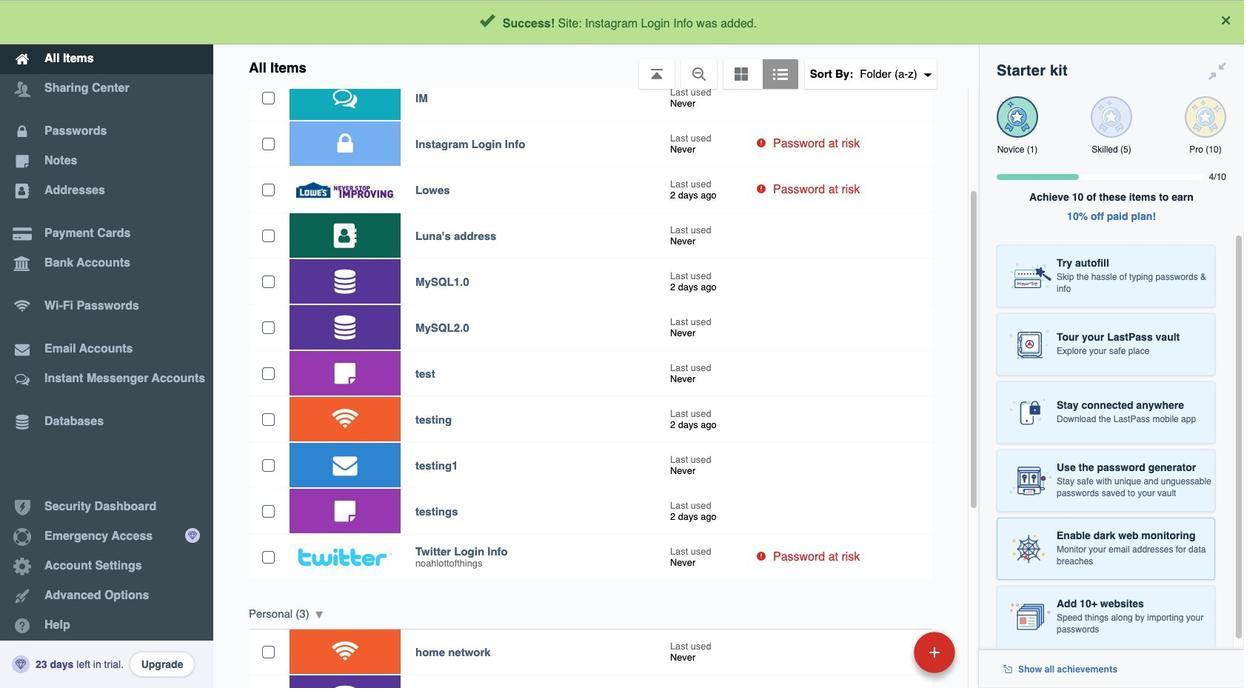 Task type: vqa. For each thing, say whether or not it's contained in the screenshot.
New item navigation
yes



Task type: describe. For each thing, give the bounding box(es) containing it.
search my vault text field
[[357, 6, 949, 39]]

new item navigation
[[813, 628, 965, 688]]

Search search field
[[357, 6, 949, 39]]

vault options navigation
[[213, 44, 980, 89]]



Task type: locate. For each thing, give the bounding box(es) containing it.
main navigation navigation
[[0, 0, 213, 688]]

new item element
[[813, 631, 961, 674]]

alert
[[0, 0, 1245, 44]]



